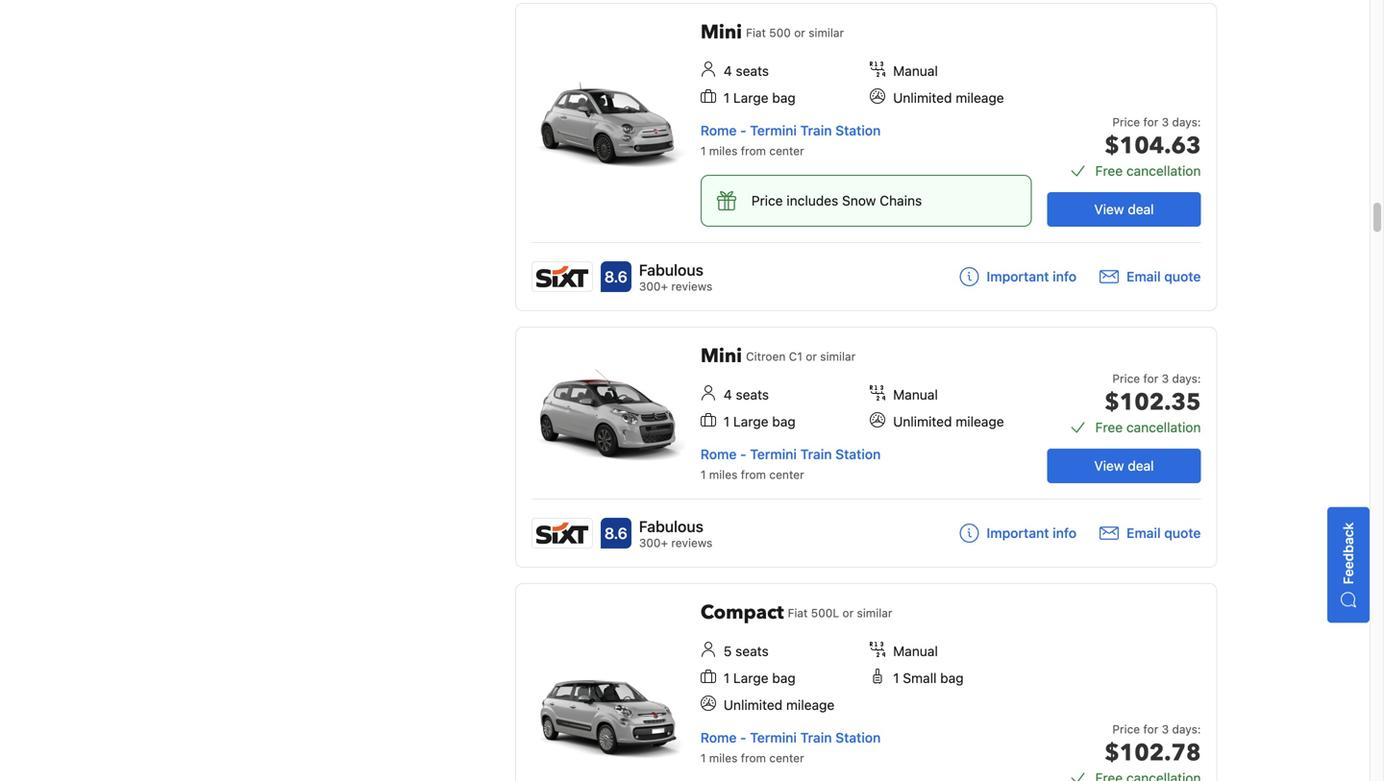 Task type: locate. For each thing, give the bounding box(es) containing it.
1 vertical spatial important info
[[987, 525, 1077, 541]]

deal down $102.35
[[1128, 458, 1154, 474]]

fabulous 300+ reviews for customer rating 8.6 fabulous element associated with first 8.6 element from the bottom
[[639, 518, 713, 550]]

2 days: from the top
[[1172, 372, 1201, 386]]

rome
[[701, 123, 737, 138], [701, 447, 737, 462], [701, 730, 737, 746]]

1 vertical spatial mileage
[[956, 414, 1004, 430]]

info
[[1053, 269, 1077, 285], [1053, 525, 1077, 541]]

2 customer rating 8.6 fabulous element from the top
[[639, 515, 713, 538]]

0 vertical spatial -
[[740, 123, 747, 138]]

free cancellation down $104.63
[[1096, 163, 1201, 179]]

view deal button
[[1047, 192, 1201, 227], [1047, 449, 1201, 484]]

3 seats from the top
[[736, 644, 769, 660]]

mini for mini citroen c1 or similar
[[701, 343, 742, 370]]

reviews
[[671, 280, 713, 293], [671, 536, 713, 550]]

important info for 2nd the important info button from the bottom
[[987, 269, 1077, 285]]

3 rome - termini train station 1 miles from center from the top
[[701, 730, 881, 765]]

days: inside price for 3 days: $104.63
[[1172, 115, 1201, 129]]

2 vertical spatial miles
[[709, 752, 738, 765]]

chains
[[880, 193, 922, 209]]

$102.78
[[1105, 738, 1201, 770]]

bag for mini fiat 500 or similar
[[772, 90, 796, 106]]

price up $102.78
[[1113, 723, 1140, 736]]

1 info from the top
[[1053, 269, 1077, 285]]

0 vertical spatial or
[[794, 26, 805, 39]]

2 300+ from the top
[[639, 536, 668, 550]]

0 vertical spatial info
[[1053, 269, 1077, 285]]

2 mini from the top
[[701, 343, 742, 370]]

300+ for first 8.6 element from the bottom
[[639, 536, 668, 550]]

includes
[[787, 193, 839, 209]]

email quote
[[1127, 269, 1201, 285], [1127, 525, 1201, 541]]

0 vertical spatial email quote button
[[1100, 267, 1201, 286]]

fabulous
[[639, 261, 704, 279], [639, 518, 704, 536]]

2 vertical spatial manual
[[893, 644, 938, 660]]

1 email quote from the top
[[1127, 269, 1201, 285]]

similar inside compact fiat 500l or similar
[[857, 607, 893, 620]]

2 for from the top
[[1144, 372, 1159, 386]]

customer rating 8.6 fabulous element
[[639, 259, 713, 282], [639, 515, 713, 538]]

rome - termini train station button for $102.78
[[701, 730, 881, 746]]

0 vertical spatial view
[[1094, 201, 1124, 217]]

large
[[733, 90, 769, 106], [733, 414, 769, 430], [733, 671, 769, 686]]

4 seats down mini fiat 500 or similar in the right top of the page
[[724, 63, 769, 79]]

3 days: from the top
[[1172, 723, 1201, 736]]

3 3 from the top
[[1162, 723, 1169, 736]]

email quote for 2nd the important info button from the bottom
[[1127, 269, 1201, 285]]

or
[[794, 26, 805, 39], [806, 350, 817, 363], [843, 607, 854, 620]]

5 seats
[[724, 644, 769, 660]]

fiat inside mini fiat 500 or similar
[[746, 26, 766, 39]]

supplied by sixt image for first 8.6 element from the bottom
[[532, 519, 592, 548]]

fiat left 500
[[746, 26, 766, 39]]

view down $102.35
[[1094, 458, 1124, 474]]

3 rome from the top
[[701, 730, 737, 746]]

large down citroen
[[733, 414, 769, 430]]

fiat inside compact fiat 500l or similar
[[788, 607, 808, 620]]

1 deal from the top
[[1128, 201, 1154, 217]]

1 vertical spatial unlimited
[[893, 414, 952, 430]]

1 3 from the top
[[1162, 115, 1169, 129]]

4
[[724, 63, 732, 79], [724, 387, 732, 403]]

center
[[769, 144, 804, 158], [769, 468, 804, 482], [769, 752, 804, 765]]

view deal down $102.35
[[1094, 458, 1154, 474]]

1 rome from the top
[[701, 123, 737, 138]]

from for $102.78
[[741, 752, 766, 765]]

1 vertical spatial seats
[[736, 387, 769, 403]]

days: up $102.78
[[1172, 723, 1201, 736]]

0 horizontal spatial or
[[794, 26, 805, 39]]

1 vertical spatial 8.6
[[605, 524, 628, 543]]

1 vertical spatial 4
[[724, 387, 732, 403]]

1 large bag down 5 seats in the right bottom of the page
[[724, 671, 796, 686]]

4 down mini fiat 500 or similar in the right top of the page
[[724, 63, 732, 79]]

cancellation down $102.35
[[1127, 420, 1201, 436]]

or right 500l
[[843, 607, 854, 620]]

or inside compact fiat 500l or similar
[[843, 607, 854, 620]]

for inside price for 3 days: $104.63
[[1144, 115, 1159, 129]]

for for $102.35
[[1144, 372, 1159, 386]]

similar right 500
[[809, 26, 844, 39]]

3 up $104.63
[[1162, 115, 1169, 129]]

3 up $102.35
[[1162, 372, 1169, 386]]

similar right the c1
[[820, 350, 856, 363]]

1 fabulous from the top
[[639, 261, 704, 279]]

1 email quote button from the top
[[1100, 267, 1201, 286]]

1 vertical spatial from
[[741, 468, 766, 482]]

0 vertical spatial email quote
[[1127, 269, 1201, 285]]

price for $102.78
[[1113, 723, 1140, 736]]

0 vertical spatial reviews
[[671, 280, 713, 293]]

unlimited mileage
[[893, 90, 1004, 106], [893, 414, 1004, 430], [724, 697, 835, 713]]

1 4 seats from the top
[[724, 63, 769, 79]]

2 vertical spatial or
[[843, 607, 854, 620]]

1 vertical spatial fabulous 300+ reviews
[[639, 518, 713, 550]]

bag down compact fiat 500l or similar
[[772, 671, 796, 686]]

for inside price for 3 days: $102.78
[[1144, 723, 1159, 736]]

3 product card group from the top
[[515, 584, 1218, 782]]

rome - termini train station button for price includes snow chains
[[701, 123, 881, 139]]

1 email from the top
[[1127, 269, 1161, 285]]

0 vertical spatial rome - termini train station 1 miles from center
[[701, 123, 881, 158]]

large down 5 seats in the right bottom of the page
[[733, 671, 769, 686]]

1 large from the top
[[733, 90, 769, 106]]

- for $102.78
[[740, 730, 747, 746]]

1 vertical spatial important
[[987, 525, 1049, 541]]

rome - termini train station 1 miles from center for price includes snow chains
[[701, 123, 881, 158]]

0 vertical spatial 4
[[724, 63, 732, 79]]

-
[[740, 123, 747, 138], [740, 447, 747, 462], [740, 730, 747, 746]]

2 train from the top
[[801, 447, 832, 462]]

mileage for mini citroen c1 or similar
[[956, 414, 1004, 430]]

deal for $104.63
[[1128, 201, 1154, 217]]

0 vertical spatial fiat
[[746, 26, 766, 39]]

3 inside the price for 3 days: $102.35
[[1162, 372, 1169, 386]]

station for $102.78
[[836, 730, 881, 746]]

1 300+ from the top
[[639, 280, 668, 293]]

bag right small
[[940, 671, 964, 686]]

view deal down $104.63
[[1094, 201, 1154, 217]]

1 vertical spatial manual
[[893, 387, 938, 403]]

large for price includes snow chains
[[733, 90, 769, 106]]

center for price includes snow chains
[[769, 144, 804, 158]]

1 1 large bag from the top
[[724, 90, 796, 106]]

0 vertical spatial important
[[987, 269, 1049, 285]]

0 vertical spatial fabulous
[[639, 261, 704, 279]]

cancellation down $104.63
[[1127, 163, 1201, 179]]

4 seats down citroen
[[724, 387, 769, 403]]

view down $104.63
[[1094, 201, 1124, 217]]

4 for mini citroen c1 or similar
[[724, 387, 732, 403]]

view deal button for $102.35
[[1047, 449, 1201, 484]]

fiat left 500l
[[788, 607, 808, 620]]

1 miles from the top
[[709, 144, 738, 158]]

deal for $102.35
[[1128, 458, 1154, 474]]

0 vertical spatial rome - termini train station button
[[701, 123, 881, 139]]

mini left citroen
[[701, 343, 742, 370]]

for up $102.78
[[1144, 723, 1159, 736]]

3 1 large bag from the top
[[724, 671, 796, 686]]

1 vertical spatial rome - termini train station 1 miles from center
[[701, 447, 881, 482]]

1 vertical spatial 1 large bag
[[724, 414, 796, 430]]

1 vertical spatial customer rating 8.6 fabulous element
[[639, 515, 713, 538]]

for inside the price for 3 days: $102.35
[[1144, 372, 1159, 386]]

0 vertical spatial miles
[[709, 144, 738, 158]]

compact fiat 500l or similar
[[701, 600, 893, 626]]

0 vertical spatial important info
[[987, 269, 1077, 285]]

price up $102.35
[[1113, 372, 1140, 386]]

mini
[[701, 19, 742, 46], [701, 343, 742, 370]]

from
[[741, 144, 766, 158], [741, 468, 766, 482], [741, 752, 766, 765]]

2 vertical spatial for
[[1144, 723, 1159, 736]]

1 large bag down citroen
[[724, 414, 796, 430]]

0 vertical spatial 300+
[[639, 280, 668, 293]]

1 train from the top
[[801, 123, 832, 138]]

0 vertical spatial days:
[[1172, 115, 1201, 129]]

supplied by sixt image
[[532, 262, 592, 291], [532, 519, 592, 548]]

- for price includes snow chains
[[740, 123, 747, 138]]

1 vertical spatial 8.6 element
[[601, 518, 631, 549]]

$104.63
[[1105, 130, 1201, 162]]

2 email quote from the top
[[1127, 525, 1201, 541]]

3 for $102.35
[[1162, 372, 1169, 386]]

2 vertical spatial seats
[[736, 644, 769, 660]]

1 large bag down mini fiat 500 or similar in the right top of the page
[[724, 90, 796, 106]]

0 vertical spatial mini
[[701, 19, 742, 46]]

large down mini fiat 500 or similar in the right top of the page
[[733, 90, 769, 106]]

4 down mini citroen c1 or similar
[[724, 387, 732, 403]]

1 vertical spatial product card group
[[515, 327, 1218, 568]]

1 vertical spatial quote
[[1165, 525, 1201, 541]]

email
[[1127, 269, 1161, 285], [1127, 525, 1161, 541]]

0 vertical spatial product card group
[[515, 3, 1218, 311]]

2 vertical spatial days:
[[1172, 723, 1201, 736]]

1 customer rating 8.6 fabulous element from the top
[[639, 259, 713, 282]]

1 rome - termini train station button from the top
[[701, 123, 881, 139]]

0 vertical spatial 3
[[1162, 115, 1169, 129]]

2 vertical spatial train
[[801, 730, 832, 746]]

$102.35
[[1105, 387, 1201, 419]]

1 vertical spatial email quote button
[[1100, 524, 1201, 543]]

1 cancellation from the top
[[1127, 163, 1201, 179]]

free cancellation
[[1096, 163, 1201, 179], [1096, 420, 1201, 436]]

view deal for $102.35
[[1094, 458, 1154, 474]]

1 vertical spatial deal
[[1128, 458, 1154, 474]]

price inside price for 3 days: $104.63
[[1113, 115, 1140, 129]]

1 vertical spatial or
[[806, 350, 817, 363]]

customer rating 8.6 fabulous element for 1st 8.6 element from the top of the page
[[639, 259, 713, 282]]

1 from from the top
[[741, 144, 766, 158]]

free cancellation down $102.35
[[1096, 420, 1201, 436]]

1 horizontal spatial or
[[806, 350, 817, 363]]

0 vertical spatial email
[[1127, 269, 1161, 285]]

2 cancellation from the top
[[1127, 420, 1201, 436]]

mini citroen c1 or similar
[[701, 343, 856, 370]]

1 vertical spatial similar
[[820, 350, 856, 363]]

view deal button down $104.63
[[1047, 192, 1201, 227]]

0 vertical spatial view deal button
[[1047, 192, 1201, 227]]

2 4 seats from the top
[[724, 387, 769, 403]]

2 vertical spatial similar
[[857, 607, 893, 620]]

3 - from the top
[[740, 730, 747, 746]]

1 product card group from the top
[[515, 3, 1218, 311]]

3 inside price for 3 days: $102.78
[[1162, 723, 1169, 736]]

3 termini from the top
[[750, 730, 797, 746]]

similar inside mini citroen c1 or similar
[[820, 350, 856, 363]]

3
[[1162, 115, 1169, 129], [1162, 372, 1169, 386], [1162, 723, 1169, 736]]

email quote button
[[1100, 267, 1201, 286], [1100, 524, 1201, 543]]

similar
[[809, 26, 844, 39], [820, 350, 856, 363], [857, 607, 893, 620]]

1
[[724, 90, 730, 106], [701, 144, 706, 158], [724, 414, 730, 430], [701, 468, 706, 482], [724, 671, 730, 686], [893, 671, 899, 686], [701, 752, 706, 765]]

1 reviews from the top
[[671, 280, 713, 293]]

price inside price for 3 days: $102.78
[[1113, 723, 1140, 736]]

3 miles from the top
[[709, 752, 738, 765]]

for up $104.63
[[1144, 115, 1159, 129]]

1 vertical spatial station
[[836, 447, 881, 462]]

view
[[1094, 201, 1124, 217], [1094, 458, 1124, 474]]

train for $102.78
[[801, 730, 832, 746]]

2 supplied by sixt image from the top
[[532, 519, 592, 548]]

supplied by sixt image for 1st 8.6 element from the top of the page
[[532, 262, 592, 291]]

price for 3 days: $102.78
[[1105, 723, 1201, 770]]

2 product card group from the top
[[515, 327, 1218, 568]]

2 vertical spatial rome - termini train station 1 miles from center
[[701, 730, 881, 765]]

view deal
[[1094, 201, 1154, 217], [1094, 458, 1154, 474]]

4 seats
[[724, 63, 769, 79], [724, 387, 769, 403]]

0 vertical spatial similar
[[809, 26, 844, 39]]

1 vertical spatial large
[[733, 414, 769, 430]]

rome - termini train station 1 miles from center
[[701, 123, 881, 158], [701, 447, 881, 482], [701, 730, 881, 765]]

1 free cancellation from the top
[[1096, 163, 1201, 179]]

rome for $102.78
[[701, 730, 737, 746]]

days:
[[1172, 115, 1201, 129], [1172, 372, 1201, 386], [1172, 723, 1201, 736]]

1 vertical spatial -
[[740, 447, 747, 462]]

free for $104.63
[[1096, 163, 1123, 179]]

unlimited
[[893, 90, 952, 106], [893, 414, 952, 430], [724, 697, 783, 713]]

1 view deal from the top
[[1094, 201, 1154, 217]]

3 manual from the top
[[893, 644, 938, 660]]

2 - from the top
[[740, 447, 747, 462]]

1 vertical spatial 3
[[1162, 372, 1169, 386]]

0 vertical spatial quote
[[1165, 269, 1201, 285]]

bag down 500
[[772, 90, 796, 106]]

2 3 from the top
[[1162, 372, 1169, 386]]

2 vertical spatial 3
[[1162, 723, 1169, 736]]

0 vertical spatial mileage
[[956, 90, 1004, 106]]

1 vertical spatial free
[[1096, 420, 1123, 436]]

3 center from the top
[[769, 752, 804, 765]]

product card group
[[515, 3, 1218, 311], [515, 327, 1218, 568], [515, 584, 1218, 782]]

1 days: from the top
[[1172, 115, 1201, 129]]

1 important from the top
[[987, 269, 1049, 285]]

2 vertical spatial mileage
[[786, 697, 835, 713]]

1 - from the top
[[740, 123, 747, 138]]

bag for mini citroen c1 or similar
[[772, 414, 796, 430]]

1 large bag
[[724, 90, 796, 106], [724, 414, 796, 430], [724, 671, 796, 686]]

2 vertical spatial large
[[733, 671, 769, 686]]

1 rome - termini train station 1 miles from center from the top
[[701, 123, 881, 158]]

station
[[836, 123, 881, 138], [836, 447, 881, 462], [836, 730, 881, 746]]

feedback
[[1341, 522, 1356, 585]]

days: inside price for 3 days: $102.78
[[1172, 723, 1201, 736]]

manual
[[893, 63, 938, 79], [893, 387, 938, 403], [893, 644, 938, 660]]

1 station from the top
[[836, 123, 881, 138]]

2 vertical spatial 1 large bag
[[724, 671, 796, 686]]

2 rome from the top
[[701, 447, 737, 462]]

view deal button down $102.35
[[1047, 449, 1201, 484]]

unlimited for mini citroen c1 or similar
[[893, 414, 952, 430]]

email quote button for 2nd the important info button from the bottom
[[1100, 267, 1201, 286]]

2 reviews from the top
[[671, 536, 713, 550]]

or right the c1
[[806, 350, 817, 363]]

seats right 5
[[736, 644, 769, 660]]

0 vertical spatial large
[[733, 90, 769, 106]]

2 rome - termini train station button from the top
[[701, 447, 881, 463]]

1 vertical spatial train
[[801, 447, 832, 462]]

0 vertical spatial center
[[769, 144, 804, 158]]

email quote button for 2nd the important info button from the top of the page
[[1100, 524, 1201, 543]]

days: up $104.63
[[1172, 115, 1201, 129]]

mileage
[[956, 90, 1004, 106], [956, 414, 1004, 430], [786, 697, 835, 713]]

mini for mini fiat 500 or similar
[[701, 19, 742, 46]]

2 fabulous from the top
[[639, 518, 704, 536]]

0 vertical spatial 4 seats
[[724, 63, 769, 79]]

300+
[[639, 280, 668, 293], [639, 536, 668, 550]]

8.6
[[605, 268, 628, 286], [605, 524, 628, 543]]

quote
[[1165, 269, 1201, 285], [1165, 525, 1201, 541]]

2 info from the top
[[1053, 525, 1077, 541]]

train for price includes snow chains
[[801, 123, 832, 138]]

3 for $102.78
[[1162, 723, 1169, 736]]

2 important from the top
[[987, 525, 1049, 541]]

reviews for first 8.6 element from the bottom
[[671, 536, 713, 550]]

3 train from the top
[[801, 730, 832, 746]]

0 vertical spatial important info button
[[960, 267, 1077, 286]]

deal down $104.63
[[1128, 201, 1154, 217]]

days: inside the price for 3 days: $102.35
[[1172, 372, 1201, 386]]

0 vertical spatial train
[[801, 123, 832, 138]]

1 vertical spatial view
[[1094, 458, 1124, 474]]

similar right 500l
[[857, 607, 893, 620]]

1 vertical spatial center
[[769, 468, 804, 482]]

2 station from the top
[[836, 447, 881, 462]]

center for $102.78
[[769, 752, 804, 765]]

3 large from the top
[[733, 671, 769, 686]]

termini
[[750, 123, 797, 138], [750, 447, 797, 462], [750, 730, 797, 746]]

0 vertical spatial 1 large bag
[[724, 90, 796, 106]]

1 free from the top
[[1096, 163, 1123, 179]]

important info button
[[960, 267, 1077, 286], [960, 524, 1077, 543]]

1 view from the top
[[1094, 201, 1124, 217]]

2 seats from the top
[[736, 387, 769, 403]]

or right 500
[[794, 26, 805, 39]]

2 vertical spatial station
[[836, 730, 881, 746]]

0 vertical spatial manual
[[893, 63, 938, 79]]

for for $102.78
[[1144, 723, 1159, 736]]

0 vertical spatial station
[[836, 123, 881, 138]]

0 vertical spatial customer rating 8.6 fabulous element
[[639, 259, 713, 282]]

view deal button for $104.63
[[1047, 192, 1201, 227]]

1 for from the top
[[1144, 115, 1159, 129]]

similar inside mini fiat 500 or similar
[[809, 26, 844, 39]]

for
[[1144, 115, 1159, 129], [1144, 372, 1159, 386], [1144, 723, 1159, 736]]

seats
[[736, 63, 769, 79], [736, 387, 769, 403], [736, 644, 769, 660]]

2 email quote button from the top
[[1100, 524, 1201, 543]]

1 important info from the top
[[987, 269, 1077, 285]]

price up $104.63
[[1113, 115, 1140, 129]]

0 vertical spatial fabulous 300+ reviews
[[639, 261, 713, 293]]

1 large bag for price includes snow chains
[[724, 90, 796, 106]]

2 4 from the top
[[724, 387, 732, 403]]

or for price includes snow chains
[[794, 26, 805, 39]]

3 for $104.63
[[1162, 115, 1169, 129]]

1 vertical spatial rome - termini train station button
[[701, 447, 881, 463]]

1 vertical spatial 300+
[[639, 536, 668, 550]]

1 small bag
[[893, 671, 964, 686]]

2 vertical spatial product card group
[[515, 584, 1218, 782]]

miles
[[709, 144, 738, 158], [709, 468, 738, 482], [709, 752, 738, 765]]

days: up $102.35
[[1172, 372, 1201, 386]]

bag
[[772, 90, 796, 106], [772, 414, 796, 430], [772, 671, 796, 686], [940, 671, 964, 686]]

price for 3 days: $104.63
[[1105, 115, 1201, 162]]

1 vertical spatial reviews
[[671, 536, 713, 550]]

for up $102.35
[[1144, 372, 1159, 386]]

1 vertical spatial miles
[[709, 468, 738, 482]]

1 center from the top
[[769, 144, 804, 158]]

free
[[1096, 163, 1123, 179], [1096, 420, 1123, 436]]

1 vertical spatial email quote
[[1127, 525, 1201, 541]]

mini left 500
[[701, 19, 742, 46]]

2 vertical spatial rome
[[701, 730, 737, 746]]

fabulous 300+ reviews
[[639, 261, 713, 293], [639, 518, 713, 550]]

8.6 element
[[601, 261, 631, 292], [601, 518, 631, 549]]

2 large from the top
[[733, 414, 769, 430]]

days: for $102.35
[[1172, 372, 1201, 386]]

2 view deal button from the top
[[1047, 449, 1201, 484]]

unlimited mileage for mini fiat 500 or similar
[[893, 90, 1004, 106]]

or inside mini fiat 500 or similar
[[794, 26, 805, 39]]

500
[[769, 26, 791, 39]]

3 up $102.78
[[1162, 723, 1169, 736]]

1 vertical spatial days:
[[1172, 372, 1201, 386]]

1 4 from the top
[[724, 63, 732, 79]]

2 fabulous 300+ reviews from the top
[[639, 518, 713, 550]]

2 view from the top
[[1094, 458, 1124, 474]]

info for 2nd the important info button from the bottom
[[1053, 269, 1077, 285]]

0 vertical spatial termini
[[750, 123, 797, 138]]

free down $104.63
[[1096, 163, 1123, 179]]

important info
[[987, 269, 1077, 285], [987, 525, 1077, 541]]

1 vertical spatial supplied by sixt image
[[532, 519, 592, 548]]

0 horizontal spatial fiat
[[746, 26, 766, 39]]

cancellation
[[1127, 163, 1201, 179], [1127, 420, 1201, 436]]

fiat
[[746, 26, 766, 39], [788, 607, 808, 620]]

free down $102.35
[[1096, 420, 1123, 436]]

0 vertical spatial 8.6 element
[[601, 261, 631, 292]]

seats down mini fiat 500 or similar in the right top of the page
[[736, 63, 769, 79]]

2 email from the top
[[1127, 525, 1161, 541]]

3 inside price for 3 days: $104.63
[[1162, 115, 1169, 129]]

1 vertical spatial info
[[1053, 525, 1077, 541]]

deal
[[1128, 201, 1154, 217], [1128, 458, 1154, 474]]

1 supplied by sixt image from the top
[[532, 262, 592, 291]]

1 vertical spatial 4 seats
[[724, 387, 769, 403]]

1 mini from the top
[[701, 19, 742, 46]]

3 for from the top
[[1144, 723, 1159, 736]]

important
[[987, 269, 1049, 285], [987, 525, 1049, 541]]

2 vertical spatial termini
[[750, 730, 797, 746]]

2 free from the top
[[1096, 420, 1123, 436]]

important info for 2nd the important info button from the top of the page
[[987, 525, 1077, 541]]

2 view deal from the top
[[1094, 458, 1154, 474]]

mini fiat 500 or similar
[[701, 19, 844, 46]]

view deal for $104.63
[[1094, 201, 1154, 217]]

2 8.6 from the top
[[605, 524, 628, 543]]

1 vertical spatial mini
[[701, 343, 742, 370]]

station for price includes snow chains
[[836, 123, 881, 138]]

compact
[[701, 600, 784, 626]]

0 vertical spatial from
[[741, 144, 766, 158]]

manual for price includes snow chains
[[893, 63, 938, 79]]

2 8.6 element from the top
[[601, 518, 631, 549]]

price
[[1113, 115, 1140, 129], [752, 193, 783, 209], [1113, 372, 1140, 386], [1113, 723, 1140, 736]]

price inside the price for 3 days: $102.35
[[1113, 372, 1140, 386]]

bag down mini citroen c1 or similar
[[772, 414, 796, 430]]

large for $102.78
[[733, 671, 769, 686]]

rome - termini train station button
[[701, 123, 881, 139], [701, 447, 881, 463], [701, 730, 881, 746]]

2 vertical spatial from
[[741, 752, 766, 765]]

3 rome - termini train station button from the top
[[701, 730, 881, 746]]

2 deal from the top
[[1128, 458, 1154, 474]]

1 view deal button from the top
[[1047, 192, 1201, 227]]

termini for $102.78
[[750, 730, 797, 746]]

0 vertical spatial supplied by sixt image
[[532, 262, 592, 291]]

1 seats from the top
[[736, 63, 769, 79]]

seats down citroen
[[736, 387, 769, 403]]

1 manual from the top
[[893, 63, 938, 79]]

0 vertical spatial rome
[[701, 123, 737, 138]]

3 station from the top
[[836, 730, 881, 746]]

train
[[801, 123, 832, 138], [801, 447, 832, 462], [801, 730, 832, 746]]



Task type: describe. For each thing, give the bounding box(es) containing it.
300+ for 1st 8.6 element from the top of the page
[[639, 280, 668, 293]]

price for $104.63
[[1113, 115, 1140, 129]]

price left includes
[[752, 193, 783, 209]]

cancellation for $102.35
[[1127, 420, 1201, 436]]

2 vertical spatial unlimited mileage
[[724, 697, 835, 713]]

bag for compact fiat 500l or similar
[[772, 671, 796, 686]]

2 vertical spatial unlimited
[[724, 697, 783, 713]]

1 important info button from the top
[[960, 267, 1077, 286]]

unlimited for mini fiat 500 or similar
[[893, 90, 952, 106]]

unlimited mileage for mini citroen c1 or similar
[[893, 414, 1004, 430]]

product card group containing $102.35
[[515, 327, 1218, 568]]

view for $104.63
[[1094, 201, 1124, 217]]

fiat for price includes snow chains
[[746, 26, 766, 39]]

free for $102.35
[[1096, 420, 1123, 436]]

small
[[903, 671, 937, 686]]

500l
[[811, 607, 839, 620]]

miles for price includes snow chains
[[709, 144, 738, 158]]

2 from from the top
[[741, 468, 766, 482]]

1 quote from the top
[[1165, 269, 1201, 285]]

seats for price includes snow chains
[[736, 63, 769, 79]]

1 8.6 element from the top
[[601, 261, 631, 292]]

rome - termini train station 1 miles from center for $102.78
[[701, 730, 881, 765]]

4 seats for mini fiat 500 or similar
[[724, 63, 769, 79]]

for for $104.63
[[1144, 115, 1159, 129]]

c1
[[789, 350, 803, 363]]

or inside mini citroen c1 or similar
[[806, 350, 817, 363]]

or for $102.78
[[843, 607, 854, 620]]

4 for mini fiat 500 or similar
[[724, 63, 732, 79]]

similar for $102.78
[[857, 607, 893, 620]]

2 termini from the top
[[750, 447, 797, 462]]

5
[[724, 644, 732, 660]]

free cancellation for $104.63
[[1096, 163, 1201, 179]]

1 large bag for $102.78
[[724, 671, 796, 686]]

similar for price includes snow chains
[[809, 26, 844, 39]]

price for 3 days: $102.35
[[1105, 372, 1201, 419]]

info for 2nd the important info button from the top of the page
[[1053, 525, 1077, 541]]

2 rome - termini train station 1 miles from center from the top
[[701, 447, 881, 482]]

fabulous for 1st 8.6 element from the top of the page's customer rating 8.6 fabulous element
[[639, 261, 704, 279]]

price includes snow chains
[[752, 193, 922, 209]]

from for price includes snow chains
[[741, 144, 766, 158]]

email quote for 2nd the important info button from the top of the page
[[1127, 525, 1201, 541]]

manual for $102.78
[[893, 644, 938, 660]]

rome for price includes snow chains
[[701, 123, 737, 138]]

fabulous for customer rating 8.6 fabulous element associated with first 8.6 element from the bottom
[[639, 518, 704, 536]]

days: for $104.63
[[1172, 115, 1201, 129]]

2 miles from the top
[[709, 468, 738, 482]]

product card group containing $104.63
[[515, 3, 1218, 311]]

product card group containing $102.78
[[515, 584, 1218, 782]]

2 manual from the top
[[893, 387, 938, 403]]

termini for price includes snow chains
[[750, 123, 797, 138]]

price for $102.35
[[1113, 372, 1140, 386]]

snow
[[842, 193, 876, 209]]

2 quote from the top
[[1165, 525, 1201, 541]]

2 1 large bag from the top
[[724, 414, 796, 430]]

fabulous 300+ reviews for 1st 8.6 element from the top of the page's customer rating 8.6 fabulous element
[[639, 261, 713, 293]]

4 seats for mini citroen c1 or similar
[[724, 387, 769, 403]]

2 center from the top
[[769, 468, 804, 482]]

view for $102.35
[[1094, 458, 1124, 474]]

miles for $102.78
[[709, 752, 738, 765]]

customer rating 8.6 fabulous element for first 8.6 element from the bottom
[[639, 515, 713, 538]]

citroen
[[746, 350, 786, 363]]

fiat for $102.78
[[788, 607, 808, 620]]

days: for $102.78
[[1172, 723, 1201, 736]]

reviews for 1st 8.6 element from the top of the page
[[671, 280, 713, 293]]

free cancellation for $102.35
[[1096, 420, 1201, 436]]

cancellation for $104.63
[[1127, 163, 1201, 179]]

1 8.6 from the top
[[605, 268, 628, 286]]

seats for $102.78
[[736, 644, 769, 660]]

2 important info button from the top
[[960, 524, 1077, 543]]

feedback button
[[1328, 507, 1370, 623]]

mileage for mini fiat 500 or similar
[[956, 90, 1004, 106]]



Task type: vqa. For each thing, say whether or not it's contained in the screenshot.
service
no



